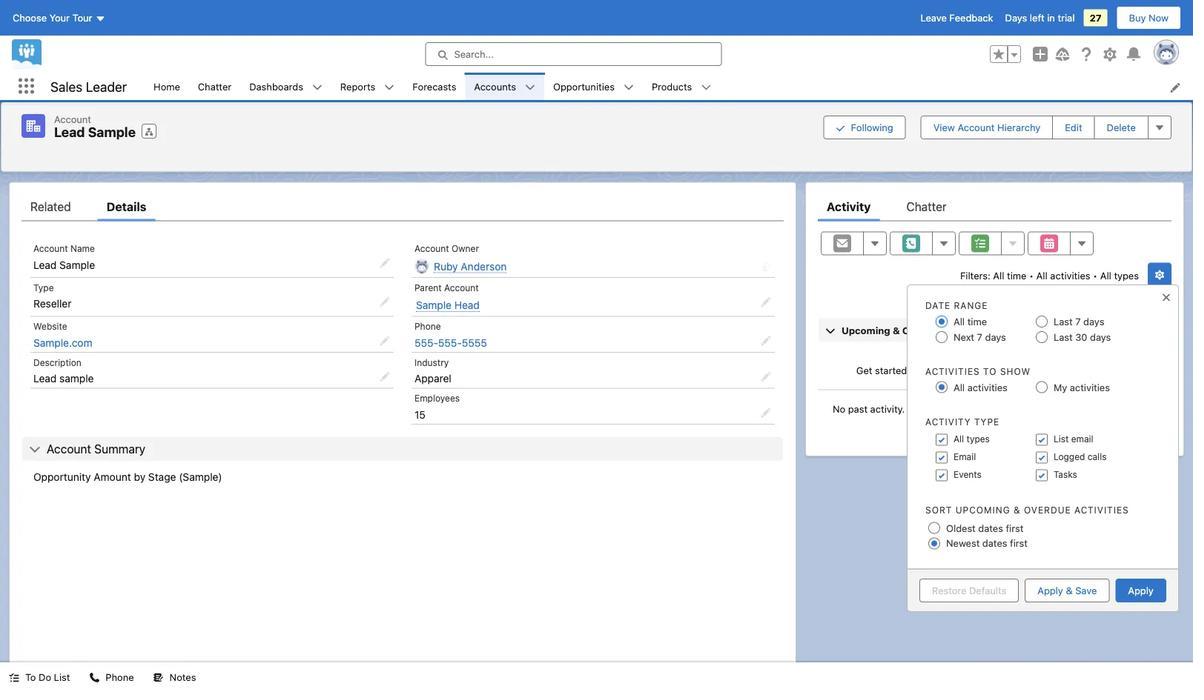 Task type: vqa. For each thing, say whether or not it's contained in the screenshot.
is
no



Task type: describe. For each thing, give the bounding box(es) containing it.
15
[[415, 409, 426, 421]]

text default image for notes
[[153, 673, 164, 684]]

as
[[1056, 404, 1066, 415]]

related
[[30, 200, 71, 214]]

text default image for opportunities
[[624, 82, 634, 93]]

employees
[[415, 394, 460, 404]]

activity for activity
[[827, 200, 871, 214]]

7 for last
[[1076, 316, 1081, 327]]

restore defaults
[[932, 586, 1007, 597]]

leave feedback
[[921, 12, 994, 23]]

trial
[[1058, 12, 1075, 23]]

phone inside button
[[106, 672, 134, 684]]

phone button
[[80, 663, 143, 693]]

accounts link
[[465, 73, 525, 100]]

tab list containing activity
[[818, 192, 1172, 221]]

days
[[1006, 12, 1028, 23]]

restore defaults button
[[920, 579, 1019, 603]]

opportunities
[[553, 81, 615, 92]]

sending
[[924, 365, 959, 376]]

sort
[[926, 505, 953, 516]]

logged
[[1054, 452, 1086, 463]]

buy now
[[1129, 12, 1169, 23]]

account for account name
[[33, 244, 68, 254]]

more.
[[1108, 365, 1134, 376]]

done
[[1069, 404, 1092, 415]]

sample.com
[[33, 337, 92, 349]]

details
[[107, 200, 147, 214]]

activity.
[[871, 404, 905, 415]]

email
[[954, 452, 976, 463]]

& for apply
[[1066, 586, 1073, 597]]

show
[[1094, 404, 1118, 415]]

related link
[[30, 192, 71, 221]]

sample for account
[[88, 124, 136, 140]]

no
[[833, 404, 846, 415]]

to do list button
[[0, 663, 79, 693]]

products list item
[[643, 73, 721, 100]]

& for upcoming
[[893, 325, 900, 336]]

ruby
[[434, 260, 458, 273]]

edit type image
[[380, 297, 390, 307]]

email,
[[975, 365, 1002, 376]]

text default image inside to do list button
[[9, 673, 19, 684]]

555-555-5555
[[415, 337, 487, 349]]

forecasts
[[413, 81, 457, 92]]

upcoming
[[842, 325, 891, 336]]

here.
[[1134, 404, 1157, 415]]

reseller
[[33, 298, 72, 310]]

tab list containing related
[[22, 192, 784, 221]]

sample head link
[[416, 298, 480, 313]]

following button
[[824, 116, 906, 139]]

activities
[[1075, 505, 1130, 516]]

defaults
[[970, 586, 1007, 597]]

left
[[1030, 12, 1045, 23]]

hierarchy
[[998, 122, 1041, 133]]

opportunities link
[[544, 73, 624, 100]]

my
[[1054, 382, 1068, 393]]

events
[[954, 470, 982, 480]]

search...
[[454, 49, 494, 60]]

0 horizontal spatial and
[[974, 404, 991, 415]]

scheduling
[[1005, 365, 1054, 376]]

filters:
[[961, 270, 991, 282]]

apparel
[[415, 373, 452, 385]]

reports
[[340, 81, 376, 92]]

head
[[455, 299, 480, 312]]

text default image for account summary
[[29, 444, 41, 456]]

sample
[[59, 373, 94, 385]]

accounts list item
[[465, 73, 544, 100]]

view all
[[1136, 295, 1171, 306]]

restore
[[932, 586, 967, 597]]

account for account owner
[[415, 244, 449, 254]]

view account hierarchy button
[[921, 116, 1054, 139]]

list containing home
[[145, 73, 1194, 100]]

chatter link for home link
[[189, 73, 240, 100]]

choose your tour button
[[12, 6, 106, 30]]

edit
[[1065, 122, 1083, 133]]

account summary
[[47, 442, 145, 457]]

account for account summary
[[47, 442, 91, 457]]

0 horizontal spatial types
[[967, 434, 990, 445]]

oldest
[[947, 523, 976, 534]]

account summary button
[[22, 438, 783, 461]]

an
[[962, 365, 973, 376]]

1 vertical spatial &
[[1014, 505, 1021, 516]]

list inside button
[[54, 672, 70, 684]]

apply for apply & save
[[1038, 586, 1064, 597]]

text default image for products
[[701, 82, 712, 93]]

lead sample for account
[[54, 124, 136, 140]]

list email
[[1054, 434, 1094, 445]]

activities for my activities
[[1070, 382, 1110, 393]]

lead sample for account name
[[33, 259, 95, 271]]

account inside view account hierarchy button
[[958, 122, 995, 133]]

overdue
[[1024, 505, 1072, 516]]

account owner
[[415, 244, 479, 254]]

account for account
[[54, 113, 91, 125]]

tasks
[[994, 404, 1017, 415]]

lead for account
[[54, 124, 85, 140]]

ruby anderson link
[[434, 259, 507, 274]]

edit button
[[1053, 116, 1095, 139]]

2 • from the left
[[1094, 270, 1098, 282]]

edit description image
[[380, 372, 390, 382]]

all types
[[954, 434, 990, 445]]

chatter inside list
[[198, 81, 232, 92]]

overdue
[[903, 325, 943, 336]]

your
[[49, 12, 70, 23]]

text default image inside phone button
[[89, 673, 100, 684]]

1 555- from the left
[[415, 337, 438, 349]]

now
[[1149, 12, 1169, 23]]

1 horizontal spatial time
[[1007, 270, 1027, 282]]

home link
[[145, 73, 189, 100]]

by for sending
[[910, 365, 921, 376]]

view for view all
[[1136, 295, 1157, 306]]

view for view account hierarchy
[[934, 122, 955, 133]]

reports link
[[332, 73, 384, 100]]

tour
[[72, 12, 92, 23]]

all activities
[[954, 382, 1008, 393]]

ruby anderson
[[434, 260, 507, 273]]

text default image for accounts
[[525, 82, 536, 93]]

started
[[875, 365, 907, 376]]

1 horizontal spatial list
[[1054, 434, 1069, 445]]

accounts
[[474, 81, 516, 92]]



Task type: locate. For each thing, give the bounding box(es) containing it.
leader
[[86, 78, 127, 94]]

group
[[990, 45, 1021, 63]]

1 vertical spatial text default image
[[29, 444, 41, 456]]

1 vertical spatial view
[[1136, 295, 1157, 306]]

type up reseller
[[33, 283, 54, 293]]

1 vertical spatial chatter link
[[907, 192, 947, 221]]

phone left notes 'button'
[[106, 672, 134, 684]]

0 horizontal spatial phone
[[106, 672, 134, 684]]

upcoming & overdue button
[[819, 319, 1171, 342]]

& inside button
[[1066, 586, 1073, 597]]

types up view all
[[1115, 270, 1139, 282]]

•
[[1030, 270, 1034, 282], [1094, 270, 1098, 282]]

0 horizontal spatial list
[[54, 672, 70, 684]]

email
[[1072, 434, 1094, 445]]

tab list up edit account name image
[[22, 192, 784, 221]]

do
[[39, 672, 51, 684]]

& inside dropdown button
[[893, 325, 900, 336]]

text default image
[[312, 82, 323, 93], [29, 444, 41, 456], [153, 673, 164, 684]]

0 vertical spatial text default image
[[312, 82, 323, 93]]

lead down sales
[[54, 124, 85, 140]]

up
[[1120, 404, 1132, 415]]

27
[[1090, 12, 1102, 23]]

and down "all activities"
[[974, 404, 991, 415]]

text default image left reports link
[[312, 82, 323, 93]]

1 vertical spatial by
[[134, 471, 146, 483]]

filters: all time • all activities • all types
[[961, 270, 1139, 282]]

list
[[145, 73, 1194, 100]]

lead down account name
[[33, 259, 57, 271]]

2 tab list from the left
[[818, 192, 1172, 221]]

days up last 30 days
[[1084, 316, 1105, 327]]

1 vertical spatial types
[[967, 434, 990, 445]]

view inside button
[[934, 122, 955, 133]]

1 vertical spatial dates
[[983, 538, 1008, 549]]

first for oldest dates first
[[1006, 523, 1024, 534]]

7 right next
[[977, 332, 983, 343]]

1 vertical spatial lead sample
[[33, 259, 95, 271]]

dates for newest
[[983, 538, 1008, 549]]

1 horizontal spatial and
[[1088, 365, 1105, 376]]

type
[[33, 283, 54, 293], [975, 417, 1000, 427]]

sample down leader
[[88, 124, 136, 140]]

1 horizontal spatial view
[[1136, 295, 1157, 306]]

account left name
[[33, 244, 68, 254]]

2 vertical spatial text default image
[[153, 673, 164, 684]]

1 vertical spatial time
[[968, 316, 987, 327]]

sample down the parent
[[416, 299, 452, 312]]

phone up 555-555-5555 link
[[415, 322, 441, 332]]

text default image inside notes 'button'
[[153, 673, 164, 684]]

edit website image
[[380, 336, 390, 346]]

delete
[[1107, 122, 1136, 133]]

text default image left products link
[[624, 82, 634, 93]]

activities
[[1051, 270, 1091, 282], [968, 382, 1008, 393], [1070, 382, 1110, 393]]

1 vertical spatial lead
[[33, 259, 57, 271]]

reports list item
[[332, 73, 404, 100]]

parent account
[[415, 283, 479, 293]]

activities down to
[[968, 382, 1008, 393]]

activities up last 7 days at right top
[[1051, 270, 1091, 282]]

0 vertical spatial &
[[893, 325, 900, 336]]

0 horizontal spatial view
[[934, 122, 955, 133]]

notes button
[[144, 663, 205, 693]]

dates up newest dates first
[[979, 523, 1004, 534]]

1 vertical spatial activity
[[926, 417, 971, 427]]

0 vertical spatial 7
[[1076, 316, 1081, 327]]

1 tab list from the left
[[22, 192, 784, 221]]

days right 30
[[1090, 332, 1111, 343]]

tab list up filters:
[[818, 192, 1172, 221]]

types up email on the right
[[967, 434, 990, 445]]

0 vertical spatial by
[[910, 365, 921, 376]]

0 vertical spatial first
[[1006, 523, 1024, 534]]

1 vertical spatial 7
[[977, 332, 983, 343]]

2 horizontal spatial text default image
[[312, 82, 323, 93]]

account up head at the left top
[[444, 283, 479, 293]]

newest dates first
[[947, 538, 1028, 549]]

stage
[[148, 471, 176, 483]]

all
[[994, 270, 1005, 282], [1037, 270, 1048, 282], [1101, 270, 1112, 282], [1160, 295, 1171, 306], [954, 316, 965, 327], [954, 382, 965, 393], [954, 434, 964, 445]]

account up ruby
[[415, 244, 449, 254]]

1 vertical spatial chatter
[[907, 200, 947, 214]]

sales
[[50, 78, 83, 94]]

0 vertical spatial time
[[1007, 270, 1027, 282]]

lead down description
[[33, 373, 57, 385]]

2 vertical spatial lead
[[33, 373, 57, 385]]

0 vertical spatial type
[[33, 283, 54, 293]]

days for next 7 days
[[986, 332, 1007, 343]]

sort upcoming & overdue activities
[[926, 505, 1130, 516]]

text default image right accounts
[[525, 82, 536, 93]]

last left 30
[[1054, 332, 1073, 343]]

last for last 7 days
[[1054, 316, 1073, 327]]

1 horizontal spatial apply
[[1129, 586, 1154, 597]]

time right filters:
[[1007, 270, 1027, 282]]

last 30 days
[[1054, 332, 1111, 343]]

lead sample down account name
[[33, 259, 95, 271]]

0 horizontal spatial by
[[134, 471, 146, 483]]

text default image inside dashboards list item
[[312, 82, 323, 93]]

feedback
[[950, 12, 994, 23]]

choose your tour
[[13, 12, 92, 23]]

apply right 'save'
[[1129, 586, 1154, 597]]

list right "do"
[[54, 672, 70, 684]]

activities down task,
[[1070, 382, 1110, 393]]

edit employees image
[[761, 408, 771, 418]]

summary
[[94, 442, 145, 457]]

text default image inside reports list item
[[384, 82, 395, 93]]

anderson
[[461, 260, 507, 273]]

2 555- from the left
[[438, 337, 462, 349]]

edit industry image
[[761, 372, 771, 382]]

account down sales
[[54, 113, 91, 125]]

lead for account name
[[33, 259, 57, 271]]

edit parent account image
[[761, 297, 771, 307]]

show
[[1001, 367, 1031, 377]]

last for last 30 days
[[1054, 332, 1073, 343]]

0 horizontal spatial &
[[893, 325, 900, 336]]

1 horizontal spatial type
[[975, 417, 1000, 427]]

to do list
[[25, 672, 70, 684]]

text default image inside accounts list item
[[525, 82, 536, 93]]

0 horizontal spatial activity
[[827, 200, 871, 214]]

555-555-5555 link
[[415, 337, 487, 349]]

0 horizontal spatial chatter
[[198, 81, 232, 92]]

get
[[857, 365, 873, 376]]

next 7 days
[[954, 332, 1007, 343]]

2 vertical spatial &
[[1066, 586, 1073, 597]]

0 vertical spatial list
[[1054, 434, 1069, 445]]

0 horizontal spatial apply
[[1038, 586, 1064, 597]]

1 vertical spatial sample
[[59, 259, 95, 271]]

save
[[1076, 586, 1097, 597]]

• up last 7 days at right top
[[1094, 270, 1098, 282]]

text default image right 'to do list'
[[89, 673, 100, 684]]

dates for oldest
[[979, 523, 1004, 534]]

1 horizontal spatial activity
[[926, 417, 971, 427]]

in
[[1048, 12, 1056, 23]]

opportunities list item
[[544, 73, 643, 100]]

type down no past activity. past meetings and tasks marked as done show up here.
[[975, 417, 1000, 427]]

opportunity amount by stage (sample)
[[33, 471, 222, 483]]

0 horizontal spatial 7
[[977, 332, 983, 343]]

task,
[[1064, 365, 1086, 376]]

details link
[[107, 192, 147, 221]]

time up the next 7 days
[[968, 316, 987, 327]]

sales leader
[[50, 78, 127, 94]]

all time
[[954, 316, 987, 327]]

activity for activity type
[[926, 417, 971, 427]]

days down all time
[[986, 332, 1007, 343]]

list up logged
[[1054, 434, 1069, 445]]

0 vertical spatial view
[[934, 122, 955, 133]]

edit phone image
[[761, 336, 771, 346]]

0 vertical spatial sample
[[88, 124, 136, 140]]

2 apply from the left
[[1129, 586, 1154, 597]]

1 horizontal spatial phone
[[415, 322, 441, 332]]

activity type
[[926, 417, 1000, 427]]

sample
[[88, 124, 136, 140], [59, 259, 95, 271], [416, 299, 452, 312]]

account name
[[33, 244, 95, 254]]

account inside account summary dropdown button
[[47, 442, 91, 457]]

list
[[1054, 434, 1069, 445], [54, 672, 70, 684]]

1 vertical spatial phone
[[106, 672, 134, 684]]

1 horizontal spatial chatter
[[907, 200, 947, 214]]

oldest dates first
[[947, 523, 1024, 534]]

text default image inside opportunities list item
[[624, 82, 634, 93]]

dates down oldest dates first
[[983, 538, 1008, 549]]

account up opportunity
[[47, 442, 91, 457]]

0 vertical spatial phone
[[415, 322, 441, 332]]

sample for account name
[[59, 259, 95, 271]]

text default image left notes
[[153, 673, 164, 684]]

1 horizontal spatial •
[[1094, 270, 1098, 282]]

2 vertical spatial sample
[[416, 299, 452, 312]]

delete button
[[1095, 116, 1149, 139]]

logged calls
[[1054, 452, 1107, 463]]

1 horizontal spatial &
[[1014, 505, 1021, 516]]

0 vertical spatial chatter
[[198, 81, 232, 92]]

0 horizontal spatial text default image
[[29, 444, 41, 456]]

text default image left to on the left bottom
[[9, 673, 19, 684]]

following
[[851, 122, 894, 133]]

0 horizontal spatial chatter link
[[189, 73, 240, 100]]

• right filters:
[[1030, 270, 1034, 282]]

no past activity. past meetings and tasks marked as done show up here.
[[833, 404, 1157, 415]]

apply left 'save'
[[1038, 586, 1064, 597]]

0 vertical spatial lead
[[54, 124, 85, 140]]

last 7 days
[[1054, 316, 1105, 327]]

time
[[1007, 270, 1027, 282], [968, 316, 987, 327]]

text default image right reports
[[384, 82, 395, 93]]

owner
[[452, 244, 479, 254]]

1 vertical spatial list
[[54, 672, 70, 684]]

activity link
[[827, 192, 871, 221]]

7 for next
[[977, 332, 983, 343]]

1 • from the left
[[1030, 270, 1034, 282]]

0 horizontal spatial tab list
[[22, 192, 784, 221]]

text default image inside account summary dropdown button
[[29, 444, 41, 456]]

view all link
[[1135, 288, 1172, 312]]

amount
[[94, 471, 131, 483]]

past
[[908, 404, 928, 415]]

0 vertical spatial and
[[1088, 365, 1105, 376]]

sample down name
[[59, 259, 95, 271]]

text default image up opportunity
[[29, 444, 41, 456]]

text default image for reports
[[384, 82, 395, 93]]

7
[[1076, 316, 1081, 327], [977, 332, 983, 343]]

0 vertical spatial dates
[[979, 523, 1004, 534]]

by right "started"
[[910, 365, 921, 376]]

2 horizontal spatial &
[[1066, 586, 1073, 597]]

2 last from the top
[[1054, 332, 1073, 343]]

meetings
[[930, 404, 972, 415]]

tab list
[[22, 192, 784, 221], [818, 192, 1172, 221]]

past
[[848, 404, 868, 415]]

activities to show
[[926, 367, 1031, 377]]

0 vertical spatial types
[[1115, 270, 1139, 282]]

website
[[33, 322, 67, 332]]

0 horizontal spatial time
[[968, 316, 987, 327]]

industry
[[415, 358, 449, 368]]

sample.com link
[[33, 337, 92, 349]]

products link
[[643, 73, 701, 100]]

lead sample
[[33, 373, 94, 385]]

0 horizontal spatial type
[[33, 283, 54, 293]]

search... button
[[425, 42, 722, 66]]

days for last 7 days
[[1084, 316, 1105, 327]]

text default image right the products
[[701, 82, 712, 93]]

1 vertical spatial and
[[974, 404, 991, 415]]

date
[[926, 301, 951, 311]]

1 horizontal spatial types
[[1115, 270, 1139, 282]]

by left stage
[[134, 471, 146, 483]]

account left hierarchy
[[958, 122, 995, 133]]

1 vertical spatial first
[[1010, 538, 1028, 549]]

lead for description
[[33, 373, 57, 385]]

7 up 30
[[1076, 316, 1081, 327]]

activities for all activities
[[968, 382, 1008, 393]]

first for newest dates first
[[1010, 538, 1028, 549]]

dashboards list item
[[240, 73, 332, 100]]

dashboards link
[[240, 73, 312, 100]]

apply for apply
[[1129, 586, 1154, 597]]

tasks
[[1054, 470, 1078, 480]]

chatter
[[198, 81, 232, 92], [907, 200, 947, 214]]

buy now button
[[1117, 6, 1182, 30]]

0 vertical spatial last
[[1054, 316, 1073, 327]]

range
[[954, 301, 988, 311]]

last up last 30 days
[[1054, 316, 1073, 327]]

0 vertical spatial activity
[[827, 200, 871, 214]]

0 vertical spatial chatter link
[[189, 73, 240, 100]]

lead sample down sales leader
[[54, 124, 136, 140]]

products
[[652, 81, 692, 92]]

edit account name image
[[380, 258, 390, 269]]

1 apply from the left
[[1038, 586, 1064, 597]]

and right task,
[[1088, 365, 1105, 376]]

1 horizontal spatial text default image
[[153, 673, 164, 684]]

1 last from the top
[[1054, 316, 1073, 327]]

0 horizontal spatial •
[[1030, 270, 1034, 282]]

1 horizontal spatial chatter link
[[907, 192, 947, 221]]

5555
[[462, 337, 487, 349]]

1 horizontal spatial by
[[910, 365, 921, 376]]

text default image inside products list item
[[701, 82, 712, 93]]

home
[[154, 81, 180, 92]]

chatter link for "activity" link
[[907, 192, 947, 221]]

1 vertical spatial last
[[1054, 332, 1073, 343]]

0 vertical spatial lead sample
[[54, 124, 136, 140]]

leave
[[921, 12, 947, 23]]

&
[[893, 325, 900, 336], [1014, 505, 1021, 516], [1066, 586, 1073, 597]]

1 vertical spatial type
[[975, 417, 1000, 427]]

text default image
[[384, 82, 395, 93], [525, 82, 536, 93], [624, 82, 634, 93], [701, 82, 712, 93], [9, 673, 19, 684], [89, 673, 100, 684]]

555-
[[415, 337, 438, 349], [438, 337, 462, 349]]

days for last 30 days
[[1090, 332, 1111, 343]]

to
[[984, 367, 997, 377]]

1 horizontal spatial tab list
[[818, 192, 1172, 221]]

by for stage
[[134, 471, 146, 483]]

1 horizontal spatial 7
[[1076, 316, 1081, 327]]



